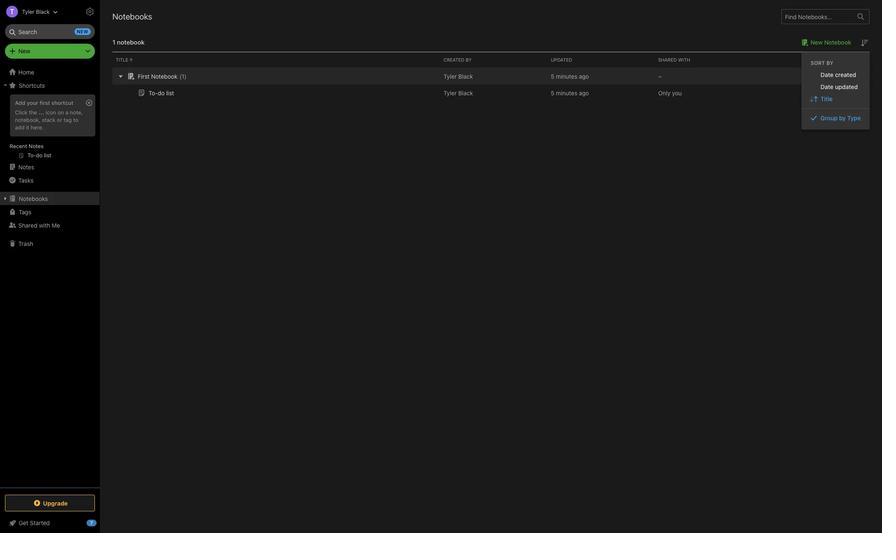 Task type: describe. For each thing, give the bounding box(es) containing it.
only
[[659, 89, 671, 96]]

icon
[[46, 109, 56, 116]]

to-do list
[[149, 89, 174, 96]]

date updated link
[[803, 81, 870, 93]]

by for sort
[[827, 60, 834, 66]]

ago for –
[[580, 73, 590, 80]]

started
[[30, 520, 50, 527]]

by
[[466, 57, 472, 63]]

click
[[15, 109, 27, 116]]

shared with button
[[656, 53, 763, 68]]

trash
[[18, 240, 33, 247]]

title
[[821, 95, 834, 103]]

notebook for new
[[825, 39, 852, 46]]

home link
[[0, 65, 100, 79]]

with
[[679, 57, 691, 63]]

created
[[836, 71, 857, 78]]

group
[[821, 115, 838, 122]]

notes inside group
[[29, 143, 44, 150]]

7
[[90, 521, 93, 526]]

icon on a note, notebook, stack or tag to add it here.
[[15, 109, 83, 131]]

recent notes
[[10, 143, 44, 150]]

on
[[58, 109, 64, 116]]

shared
[[18, 222, 37, 229]]

arrow image
[[116, 71, 126, 81]]

Search text field
[[11, 24, 89, 39]]

click the ...
[[15, 109, 44, 116]]

first notebook row
[[113, 68, 870, 85]]

add
[[15, 100, 25, 106]]

1 inside 'first notebook' row
[[182, 73, 185, 80]]

me
[[52, 222, 60, 229]]

shortcuts button
[[0, 79, 100, 92]]

shared with me link
[[0, 219, 100, 232]]

new
[[77, 29, 88, 34]]

group by type link
[[803, 112, 870, 124]]

tags
[[19, 209, 31, 216]]

5 minutes ago for only you
[[551, 89, 590, 96]]

Sort field
[[860, 38, 870, 48]]

new search field
[[11, 24, 91, 39]]

updated
[[836, 83, 859, 90]]

to-
[[149, 89, 158, 96]]

your
[[27, 100, 38, 106]]

with
[[39, 222, 50, 229]]

or
[[57, 117, 62, 123]]

1 vertical spatial notebooks
[[19, 195, 48, 202]]

created
[[444, 57, 465, 63]]

black inside tyler black field
[[36, 8, 50, 15]]

updated button
[[548, 53, 656, 68]]

get
[[19, 520, 28, 527]]

...
[[39, 109, 44, 116]]

5 for only you
[[551, 89, 555, 96]]

first
[[40, 100, 50, 106]]

minutes for only you
[[557, 89, 578, 96]]

recent
[[10, 143, 27, 150]]

trash link
[[0, 237, 100, 250]]

new notebook
[[811, 39, 852, 46]]

0 vertical spatial notebooks
[[113, 12, 152, 21]]

Account field
[[0, 3, 58, 20]]

note,
[[70, 109, 83, 116]]

1 vertical spatial notes
[[18, 164, 34, 171]]

sort options image
[[860, 38, 870, 48]]

new notebook button
[[800, 38, 852, 48]]

type
[[848, 115, 862, 122]]

upgrade
[[43, 500, 68, 507]]

notebook for first
[[151, 73, 178, 80]]

upgrade button
[[5, 495, 95, 512]]

tyler inside field
[[22, 8, 34, 15]]

to-do list row
[[113, 85, 870, 101]]

add
[[15, 124, 25, 131]]

created by
[[444, 57, 472, 63]]

notes link
[[0, 160, 100, 174]]

tags button
[[0, 205, 100, 219]]

date for date created
[[821, 71, 834, 78]]

sort
[[811, 60, 826, 66]]

title
[[116, 57, 128, 63]]

settings image
[[85, 7, 95, 17]]



Task type: locate. For each thing, give the bounding box(es) containing it.
minutes inside 'first notebook' row
[[557, 73, 578, 80]]

0 vertical spatial black
[[36, 8, 50, 15]]

actions button
[[763, 53, 870, 68]]

date created link
[[803, 69, 870, 81]]

1 vertical spatial 5 minutes ago
[[551, 89, 590, 96]]

you
[[673, 89, 683, 96]]

5 minutes ago inside 'first notebook' row
[[551, 73, 590, 80]]

notebook,
[[15, 117, 40, 123]]

1 ago from the top
[[580, 73, 590, 80]]

1 vertical spatial 5
[[551, 89, 555, 96]]

5 inside 'first notebook' row
[[551, 73, 555, 80]]

0 vertical spatial 5 minutes ago
[[551, 73, 590, 80]]

black up search text field at the left
[[36, 8, 50, 15]]

1 minutes from the top
[[557, 73, 578, 80]]

notebook inside button
[[825, 39, 852, 46]]

2 5 from the top
[[551, 89, 555, 96]]

new up home on the left top
[[18, 48, 30, 55]]

minutes
[[557, 73, 578, 80], [557, 89, 578, 96]]

1 notebook
[[113, 38, 145, 46]]

notebook
[[117, 38, 145, 46]]

by inside dropdown list menu
[[840, 115, 847, 122]]

row group containing first notebook
[[113, 68, 870, 101]]

0 vertical spatial 5
[[551, 73, 555, 80]]

1 vertical spatial ago
[[580, 89, 590, 96]]

to-do list 1 element
[[149, 89, 174, 96]]

2 minutes from the top
[[557, 89, 578, 96]]

notebook up actions
[[825, 39, 852, 46]]

shortcuts
[[19, 82, 45, 89]]

0 vertical spatial 1
[[113, 38, 115, 46]]

created by button
[[441, 53, 548, 68]]

notebooks link
[[0, 192, 100, 205]]

1 date from the top
[[821, 71, 834, 78]]

it
[[26, 124, 29, 131]]

black inside 'first notebook' row
[[459, 73, 473, 80]]

0 vertical spatial date
[[821, 71, 834, 78]]

black for –
[[459, 73, 473, 80]]

0 vertical spatial notebook
[[825, 39, 852, 46]]

1 vertical spatial by
[[840, 115, 847, 122]]

notes
[[29, 143, 44, 150], [18, 164, 34, 171]]

dropdown list menu
[[803, 69, 870, 124]]

new
[[811, 39, 824, 46], [18, 48, 30, 55]]

–
[[659, 73, 662, 80]]

first notebook ( 1 )
[[138, 73, 187, 80]]

new for new notebook
[[811, 39, 824, 46]]

ago inside the to-do list row
[[580, 89, 590, 96]]

title link
[[803, 93, 870, 105]]

add your first shortcut
[[15, 100, 73, 106]]

shared
[[659, 57, 678, 63]]

expand notebooks image
[[2, 195, 9, 202]]

2 vertical spatial tyler black
[[444, 89, 473, 96]]

5 minutes ago inside the to-do list row
[[551, 89, 590, 96]]

0 vertical spatial new
[[811, 39, 824, 46]]

tyler inside the to-do list row
[[444, 89, 457, 96]]

0 vertical spatial tyler
[[22, 8, 34, 15]]

0 horizontal spatial new
[[18, 48, 30, 55]]

by for group
[[840, 115, 847, 122]]

black inside the to-do list row
[[459, 89, 473, 96]]

the
[[29, 109, 37, 116]]

sort by
[[811, 60, 834, 66]]

notes right "recent"
[[29, 143, 44, 150]]

tyler
[[22, 8, 34, 15], [444, 73, 457, 80], [444, 89, 457, 96]]

0 vertical spatial notes
[[29, 143, 44, 150]]

1 5 from the top
[[551, 73, 555, 80]]

5 inside the to-do list row
[[551, 89, 555, 96]]

2 vertical spatial tyler
[[444, 89, 457, 96]]

a
[[65, 109, 68, 116]]

date created
[[821, 71, 857, 78]]

tasks
[[18, 177, 34, 184]]

by
[[827, 60, 834, 66], [840, 115, 847, 122]]

row group
[[113, 68, 870, 101]]

stack
[[42, 117, 55, 123]]

ago for only you
[[580, 89, 590, 96]]

0 vertical spatial minutes
[[557, 73, 578, 80]]

click to collapse image
[[97, 518, 103, 528]]

date updated
[[821, 83, 859, 90]]

tyler for –
[[444, 73, 457, 80]]

updated
[[551, 57, 573, 63]]

list
[[166, 89, 174, 96]]

do
[[158, 89, 165, 96]]

minutes inside the to-do list row
[[557, 89, 578, 96]]

tyler black inside the to-do list row
[[444, 89, 473, 96]]

new up actions button
[[811, 39, 824, 46]]

notebooks up tags
[[19, 195, 48, 202]]

1
[[113, 38, 115, 46], [182, 73, 185, 80]]

black down 'first notebook' row
[[459, 89, 473, 96]]

0 vertical spatial by
[[827, 60, 834, 66]]

actions
[[847, 57, 867, 63]]

shared with me
[[18, 222, 60, 229]]

new inside popup button
[[18, 48, 30, 55]]

group
[[0, 92, 100, 164]]

group by type
[[821, 115, 862, 122]]

0 horizontal spatial 1
[[113, 38, 115, 46]]

5 minutes ago
[[551, 73, 590, 80], [551, 89, 590, 96]]

notebook left "("
[[151, 73, 178, 80]]

tyler inside 'first notebook' row
[[444, 73, 457, 80]]

new inside button
[[811, 39, 824, 46]]

tyler black for only you
[[444, 89, 473, 96]]

by left type
[[840, 115, 847, 122]]

1 5 minutes ago from the top
[[551, 73, 590, 80]]

notes up 'tasks' at left top
[[18, 164, 34, 171]]

5 for –
[[551, 73, 555, 80]]

)
[[185, 73, 187, 80]]

row group inside notebooks element
[[113, 68, 870, 101]]

to-do list button
[[137, 88, 174, 98]]

1 horizontal spatial new
[[811, 39, 824, 46]]

ago inside 'first notebook' row
[[580, 73, 590, 80]]

1 horizontal spatial notebook
[[825, 39, 852, 46]]

date up the title on the top
[[821, 83, 834, 90]]

date for date updated
[[821, 83, 834, 90]]

(
[[180, 73, 182, 80]]

1 vertical spatial tyler
[[444, 73, 457, 80]]

shared with
[[659, 57, 691, 63]]

tyler black
[[22, 8, 50, 15], [444, 73, 473, 80], [444, 89, 473, 96]]

0 horizontal spatial by
[[827, 60, 834, 66]]

1 vertical spatial date
[[821, 83, 834, 90]]

tyler for only you
[[444, 89, 457, 96]]

notebook
[[825, 39, 852, 46], [151, 73, 178, 80]]

to
[[73, 117, 78, 123]]

5 minutes ago for –
[[551, 73, 590, 80]]

2 vertical spatial black
[[459, 89, 473, 96]]

here.
[[31, 124, 44, 131]]

tyler black inside field
[[22, 8, 50, 15]]

black
[[36, 8, 50, 15], [459, 73, 473, 80], [459, 89, 473, 96]]

new button
[[5, 44, 95, 59]]

notebooks
[[113, 12, 152, 21], [19, 195, 48, 202]]

get started
[[19, 520, 50, 527]]

notebooks up notebook on the top
[[113, 12, 152, 21]]

date down sort by
[[821, 71, 834, 78]]

group containing add your first shortcut
[[0, 92, 100, 164]]

0 horizontal spatial notebooks
[[19, 195, 48, 202]]

Find Notebooks… text field
[[783, 10, 853, 24]]

2 5 minutes ago from the top
[[551, 89, 590, 96]]

shortcut
[[52, 100, 73, 106]]

notebook inside row
[[151, 73, 178, 80]]

tree containing home
[[0, 65, 100, 488]]

5
[[551, 73, 555, 80], [551, 89, 555, 96]]

1 horizontal spatial 1
[[182, 73, 185, 80]]

1 vertical spatial tyler black
[[444, 73, 473, 80]]

tyler black for –
[[444, 73, 473, 80]]

1 horizontal spatial notebooks
[[113, 12, 152, 21]]

only you
[[659, 89, 683, 96]]

date
[[821, 71, 834, 78], [821, 83, 834, 90]]

tag
[[64, 117, 72, 123]]

2 ago from the top
[[580, 89, 590, 96]]

0 horizontal spatial notebook
[[151, 73, 178, 80]]

1 horizontal spatial by
[[840, 115, 847, 122]]

1 vertical spatial 1
[[182, 73, 185, 80]]

by right the sort
[[827, 60, 834, 66]]

new for new
[[18, 48, 30, 55]]

1 vertical spatial black
[[459, 73, 473, 80]]

Help and Learning task checklist field
[[0, 517, 100, 530]]

notebooks element
[[100, 0, 883, 534]]

ago
[[580, 73, 590, 80], [580, 89, 590, 96]]

black down by at top right
[[459, 73, 473, 80]]

tasks button
[[0, 174, 100, 187]]

1 vertical spatial minutes
[[557, 89, 578, 96]]

first
[[138, 73, 150, 80]]

home
[[18, 69, 34, 76]]

1 vertical spatial new
[[18, 48, 30, 55]]

0 vertical spatial tyler black
[[22, 8, 50, 15]]

0 vertical spatial ago
[[580, 73, 590, 80]]

tree
[[0, 65, 100, 488]]

title button
[[113, 53, 441, 68]]

tyler black inside 'first notebook' row
[[444, 73, 473, 80]]

1 vertical spatial notebook
[[151, 73, 178, 80]]

minutes for –
[[557, 73, 578, 80]]

black for only you
[[459, 89, 473, 96]]

2 date from the top
[[821, 83, 834, 90]]



Task type: vqa. For each thing, say whether or not it's contained in the screenshot.
Edit search image
no



